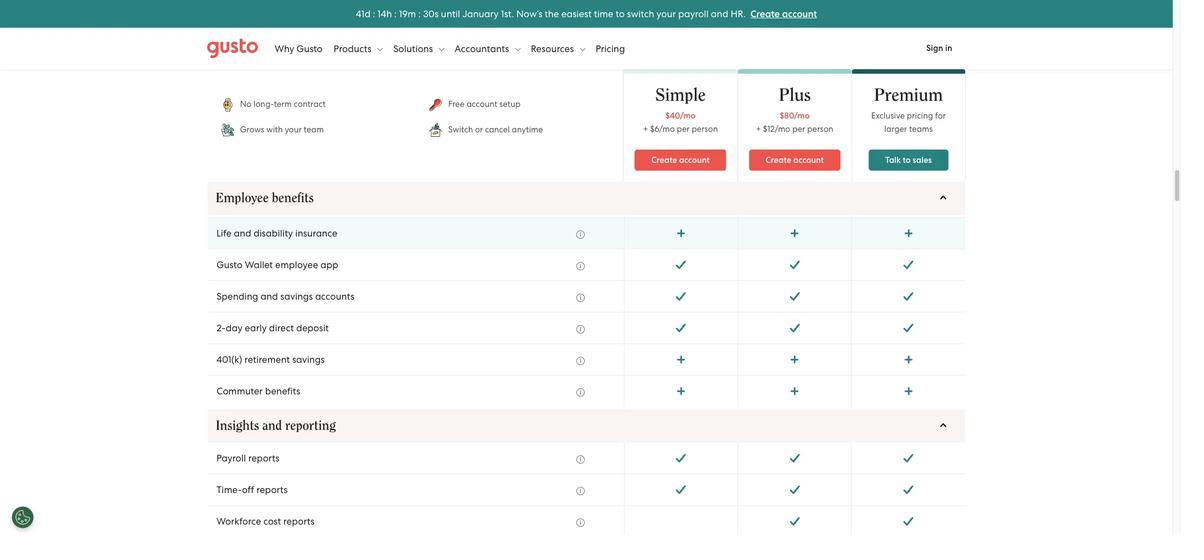 Task type: locate. For each thing, give the bounding box(es) containing it.
per inside $40/mo + $6/mo per person
[[677, 124, 690, 134]]

and right the insights
[[263, 419, 282, 433]]

hr.
[[731, 8, 746, 19]]

reports right 'payroll'
[[248, 453, 280, 464]]

create account link for plus
[[750, 150, 841, 171]]

your right with
[[285, 124, 302, 134]]

and
[[711, 8, 728, 19], [241, 196, 259, 207], [234, 228, 251, 239], [261, 291, 278, 302], [263, 419, 282, 433]]

create account down $12/mo
[[766, 155, 825, 165]]

+
[[644, 124, 649, 134], [757, 124, 762, 134]]

main element
[[207, 32, 966, 65]]

benefits inside dropdown button
[[272, 192, 314, 205]]

sign in link
[[914, 36, 966, 61]]

+ left $6/mo
[[644, 124, 649, 134]]

health up grows
[[217, 101, 246, 112]]

1 4 from the left
[[356, 8, 362, 19]]

create account
[[652, 155, 710, 165], [766, 155, 825, 165]]

person inside $80/mo + $12/mo per person
[[808, 124, 834, 134]]

1 vertical spatial health
[[217, 133, 246, 144]]

3 1 from the left
[[400, 8, 403, 19]]

reports for cost
[[284, 516, 315, 527]]

person
[[692, 124, 719, 134], [808, 124, 834, 134]]

savings
[[280, 291, 313, 302], [292, 354, 325, 365]]

and left hr.
[[711, 8, 728, 19]]

2 1 from the left
[[378, 8, 381, 19]]

0 vertical spatial to
[[616, 8, 625, 19]]

insurance
[[249, 101, 291, 112], [249, 133, 291, 144], [295, 228, 338, 239]]

benefits for commuter benefits
[[265, 386, 300, 397]]

benefits
[[272, 192, 314, 205], [265, 386, 300, 397]]

1 horizontal spatial your
[[657, 8, 676, 19]]

0 vertical spatial your
[[657, 8, 676, 19]]

exclusive pricing for larger teams
[[872, 111, 947, 134]]

$40/mo
[[666, 111, 696, 121]]

0 vertical spatial insurance
[[249, 101, 291, 112]]

1 horizontal spatial 4
[[381, 8, 387, 19]]

4 1 d : 1 4 h : 1 9 m : 2 9 s until january 1st. now's the easiest time to switch your payroll and hr. create account
[[356, 8, 817, 20]]

401(k) retirement savings
[[217, 354, 325, 365]]

0 horizontal spatial per
[[677, 124, 690, 134]]

1 horizontal spatial gusto
[[297, 43, 323, 54]]

create account link down $12/mo
[[750, 150, 841, 171]]

2 vertical spatial reports
[[284, 516, 315, 527]]

person for simple
[[692, 124, 719, 134]]

2 4 from the left
[[381, 8, 387, 19]]

1 right d :
[[378, 8, 381, 19]]

1 vertical spatial gusto
[[217, 259, 243, 270]]

1 horizontal spatial 1
[[378, 8, 381, 19]]

1 1 from the left
[[362, 8, 365, 19]]

broker
[[293, 133, 321, 144]]

health insurance broker integration
[[217, 133, 372, 144]]

health down no
[[217, 133, 246, 144]]

talk to sales link
[[869, 150, 949, 171]]

account
[[782, 8, 817, 20], [467, 99, 498, 109], [680, 155, 710, 165], [794, 155, 825, 165]]

employee
[[216, 192, 269, 205]]

insurance down long-
[[249, 133, 291, 144]]

pricing
[[908, 111, 934, 121]]

and inside insights and reporting dropdown button
[[263, 419, 282, 433]]

applicant tracking system
[[217, 34, 329, 45]]

2
[[424, 8, 429, 19]]

to right time
[[616, 8, 625, 19]]

per down "$40/mo"
[[677, 124, 690, 134]]

1 horizontal spatial person
[[808, 124, 834, 134]]

spending
[[217, 291, 258, 302]]

and for savings
[[261, 291, 278, 302]]

$80/mo + $12/mo per person
[[757, 111, 834, 134]]

create down $6/mo
[[652, 155, 678, 165]]

person inside $40/mo + $6/mo per person
[[692, 124, 719, 134]]

payroll reports
[[217, 453, 280, 464]]

+ for plus
[[757, 124, 762, 134]]

solutions
[[393, 43, 436, 54]]

person for plus
[[808, 124, 834, 134]]

1 horizontal spatial to
[[904, 155, 912, 165]]

and for fsas
[[241, 196, 259, 207]]

0 horizontal spatial to
[[616, 8, 625, 19]]

per for simple
[[677, 124, 690, 134]]

0 vertical spatial gusto
[[297, 43, 323, 54]]

0 horizontal spatial create account
[[652, 155, 710, 165]]

free account setup
[[449, 99, 521, 109]]

reports right off on the left
[[257, 484, 288, 495]]

create account down $6/mo
[[652, 155, 710, 165]]

your
[[657, 8, 676, 19], [285, 124, 302, 134]]

2 horizontal spatial 1
[[400, 8, 403, 19]]

and left fsas at the top of page
[[241, 196, 259, 207]]

health for health insurance broker integration
[[217, 133, 246, 144]]

simple
[[656, 86, 706, 104]]

1 horizontal spatial 9
[[429, 8, 434, 19]]

and right life
[[234, 228, 251, 239]]

0 horizontal spatial 1
[[362, 8, 365, 19]]

2 health from the top
[[217, 133, 246, 144]]

1 health from the top
[[217, 101, 246, 112]]

for
[[936, 111, 947, 121]]

2 person from the left
[[808, 124, 834, 134]]

per inside $80/mo + $12/mo per person
[[793, 124, 806, 134]]

long-
[[254, 99, 274, 109]]

reports
[[248, 453, 280, 464], [257, 484, 288, 495], [284, 516, 315, 527]]

benefits down 401(k) retirement savings
[[265, 386, 300, 397]]

cancel
[[486, 124, 510, 134]]

1 vertical spatial reports
[[257, 484, 288, 495]]

gusto right the why at left top
[[297, 43, 323, 54]]

person down $80/mo
[[808, 124, 834, 134]]

to right talk
[[904, 155, 912, 165]]

2 per from the left
[[793, 124, 806, 134]]

setup
[[500, 99, 521, 109]]

retirement
[[245, 354, 290, 365]]

1 horizontal spatial +
[[757, 124, 762, 134]]

per down $80/mo
[[793, 124, 806, 134]]

solutions button
[[393, 32, 445, 65]]

benefits up life and disability insurance
[[272, 192, 314, 205]]

+ inside $40/mo + $6/mo per person
[[644, 124, 649, 134]]

exclusive
[[872, 111, 906, 121]]

to inside 4 1 d : 1 4 h : 1 9 m : 2 9 s until january 1st. now's the easiest time to switch your payroll and hr. create account
[[616, 8, 625, 19]]

4 right d :
[[381, 8, 387, 19]]

administration
[[293, 101, 357, 112]]

insurance up with
[[249, 101, 291, 112]]

1 per from the left
[[677, 124, 690, 134]]

2 + from the left
[[757, 124, 762, 134]]

gusto left wallet
[[217, 259, 243, 270]]

spending and savings accounts
[[217, 291, 355, 302]]

0 horizontal spatial 4
[[356, 8, 362, 19]]

0 horizontal spatial person
[[692, 124, 719, 134]]

0 vertical spatial benefits
[[272, 192, 314, 205]]

reports right the cost
[[284, 516, 315, 527]]

1 right h :
[[400, 8, 403, 19]]

and up 2-day early direct deposit
[[261, 291, 278, 302]]

why gusto link
[[275, 32, 323, 65]]

system
[[299, 34, 329, 45]]

2 create account from the left
[[766, 155, 825, 165]]

gusto inside 'main' element
[[297, 43, 323, 54]]

your right switch at top
[[657, 8, 676, 19]]

1 horizontal spatial create account
[[766, 155, 825, 165]]

0 vertical spatial savings
[[280, 291, 313, 302]]

create down $12/mo
[[766, 155, 792, 165]]

1st.
[[501, 8, 514, 19]]

create account link down $6/mo
[[635, 150, 727, 171]]

grows with your team
[[240, 124, 324, 134]]

1 vertical spatial insurance
[[249, 133, 291, 144]]

gusto
[[297, 43, 323, 54], [217, 259, 243, 270]]

early
[[245, 322, 267, 334]]

0 horizontal spatial your
[[285, 124, 302, 134]]

0 horizontal spatial +
[[644, 124, 649, 134]]

savings down employee
[[280, 291, 313, 302]]

life and disability insurance
[[217, 228, 338, 239]]

1 left h :
[[362, 8, 365, 19]]

+ inside $80/mo + $12/mo per person
[[757, 124, 762, 134]]

1 vertical spatial savings
[[292, 354, 325, 365]]

0 horizontal spatial 9
[[403, 8, 408, 19]]

create for plus
[[766, 155, 792, 165]]

$6/mo
[[651, 124, 675, 134]]

401(k)
[[217, 354, 242, 365]]

0 vertical spatial health
[[217, 101, 246, 112]]

to
[[616, 8, 625, 19], [904, 155, 912, 165]]

s
[[434, 8, 438, 19]]

$80/mo
[[781, 111, 811, 121]]

+ left $12/mo
[[757, 124, 762, 134]]

1 horizontal spatial per
[[793, 124, 806, 134]]

1 person from the left
[[692, 124, 719, 134]]

insurance up app
[[295, 228, 338, 239]]

day
[[226, 322, 243, 334]]

insurance for administration
[[249, 101, 291, 112]]

1 create account from the left
[[652, 155, 710, 165]]

why gusto
[[275, 43, 323, 54]]

1 vertical spatial benefits
[[265, 386, 300, 397]]

person down "$40/mo"
[[692, 124, 719, 134]]

and for reporting
[[263, 419, 282, 433]]

insights
[[216, 419, 260, 433]]

per
[[677, 124, 690, 134], [793, 124, 806, 134]]

resources
[[531, 43, 577, 54]]

1 + from the left
[[644, 124, 649, 134]]

4 left d :
[[356, 8, 362, 19]]

9
[[403, 8, 408, 19], [429, 8, 434, 19]]

9 right m :
[[429, 8, 434, 19]]

9 right h :
[[403, 8, 408, 19]]

savings down the deposit
[[292, 354, 325, 365]]

1 vertical spatial your
[[285, 124, 302, 134]]

health
[[217, 101, 246, 112], [217, 133, 246, 144]]

1 vertical spatial to
[[904, 155, 912, 165]]

create account link
[[750, 8, 817, 20], [635, 150, 727, 171], [750, 150, 841, 171]]



Task type: vqa. For each thing, say whether or not it's contained in the screenshot.


Task type: describe. For each thing, give the bounding box(es) containing it.
savings for retirement
[[292, 354, 325, 365]]

off
[[242, 484, 254, 495]]

easiest
[[561, 8, 592, 19]]

pricing
[[596, 43, 625, 54]]

insurance for broker
[[249, 133, 291, 144]]

hsas and fsas
[[217, 196, 282, 207]]

create for simple
[[652, 155, 678, 165]]

time-off reports
[[217, 484, 288, 495]]

pricing link
[[596, 32, 625, 65]]

no
[[240, 99, 252, 109]]

d :
[[365, 8, 376, 19]]

free
[[449, 99, 465, 109]]

your inside 4 1 d : 1 4 h : 1 9 m : 2 9 s until january 1st. now's the easiest time to switch your payroll and hr. create account
[[657, 8, 676, 19]]

2 9 from the left
[[429, 8, 434, 19]]

accountants
[[455, 43, 512, 54]]

and inside 4 1 d : 1 4 h : 1 9 m : 2 9 s until january 1st. now's the easiest time to switch your payroll and hr. create account
[[711, 8, 728, 19]]

time
[[594, 8, 613, 19]]

accountants button
[[455, 32, 521, 65]]

no long-term contract
[[240, 99, 326, 109]]

direct
[[269, 322, 294, 334]]

create account link for simple
[[635, 150, 727, 171]]

disability
[[254, 228, 293, 239]]

employee benefits button
[[208, 182, 966, 215]]

time-
[[217, 484, 242, 495]]

per for plus
[[793, 124, 806, 134]]

switch
[[449, 124, 474, 134]]

now's
[[516, 8, 542, 19]]

anytime
[[512, 124, 544, 134]]

health for health insurance administration
[[217, 101, 246, 112]]

employee benefits
[[216, 192, 314, 205]]

resources button
[[531, 32, 586, 65]]

0 vertical spatial reports
[[248, 453, 280, 464]]

the
[[545, 8, 559, 19]]

teams
[[910, 124, 934, 134]]

tracking
[[261, 34, 297, 45]]

talk
[[886, 155, 902, 165]]

wallet
[[245, 259, 273, 270]]

integration
[[323, 133, 372, 144]]

m :
[[408, 8, 421, 19]]

cost
[[264, 516, 281, 527]]

contract
[[294, 99, 326, 109]]

products
[[334, 43, 374, 54]]

gusto wallet employee app
[[217, 259, 338, 270]]

sign in
[[927, 43, 953, 53]]

hsas
[[217, 196, 239, 207]]

reporting
[[286, 419, 336, 433]]

premium
[[875, 86, 944, 104]]

reports for off
[[257, 484, 288, 495]]

term
[[274, 99, 292, 109]]

online payroll services, hr, and benefits | gusto image
[[207, 39, 258, 58]]

2 vertical spatial insurance
[[295, 228, 338, 239]]

health insurance administration
[[217, 101, 357, 112]]

switch
[[627, 8, 654, 19]]

commuter benefits
[[217, 386, 300, 397]]

payroll
[[678, 8, 709, 19]]

+ for simple
[[644, 124, 649, 134]]

workforce
[[217, 516, 261, 527]]

deposit
[[296, 322, 329, 334]]

create account for simple
[[652, 155, 710, 165]]

accounts
[[315, 291, 355, 302]]

why
[[275, 43, 294, 54]]

h :
[[387, 8, 397, 19]]

products button
[[334, 32, 383, 65]]

2-day early direct deposit
[[217, 322, 329, 334]]

sign
[[927, 43, 944, 53]]

1 9 from the left
[[403, 8, 408, 19]]

and for disability
[[234, 228, 251, 239]]

commuter
[[217, 386, 263, 397]]

payroll
[[217, 453, 246, 464]]

create account for plus
[[766, 155, 825, 165]]

switch or cancel anytime
[[449, 124, 544, 134]]

sales
[[914, 155, 933, 165]]

app
[[321, 259, 338, 270]]

in
[[946, 43, 953, 53]]

insights and reporting button
[[208, 409, 966, 443]]

talk to sales
[[886, 155, 933, 165]]

0 horizontal spatial gusto
[[217, 259, 243, 270]]

create account link right hr.
[[750, 8, 817, 20]]

life
[[217, 228, 232, 239]]

workforce cost reports
[[217, 516, 315, 527]]

applicant
[[217, 34, 259, 45]]

2-
[[217, 322, 226, 334]]

insights and reporting
[[216, 419, 336, 433]]

create right hr.
[[750, 8, 780, 20]]

fsas
[[261, 196, 282, 207]]

benefits for employee benefits
[[272, 192, 314, 205]]

$12/mo
[[764, 124, 791, 134]]

savings for and
[[280, 291, 313, 302]]

or
[[476, 124, 484, 134]]

$40/mo + $6/mo per person
[[644, 111, 719, 134]]

january
[[462, 8, 498, 19]]

with
[[267, 124, 283, 134]]

larger
[[885, 124, 908, 134]]



